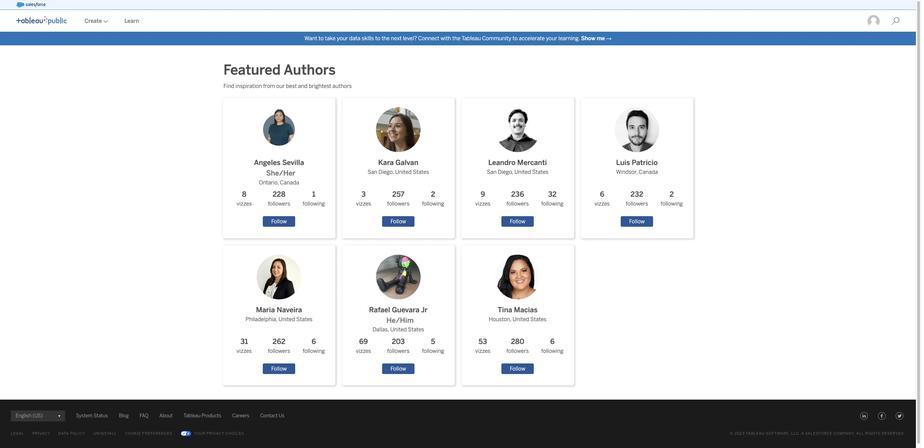 Task type: describe. For each thing, give the bounding box(es) containing it.
states down galvan at the top left of the page
[[413, 169, 429, 175]]

about link
[[159, 412, 173, 420]]

69
[[359, 338, 368, 346]]

2 following for 257
[[422, 190, 444, 207]]

terry.turtle image
[[867, 14, 881, 28]]

1 your from the left
[[337, 35, 348, 42]]

selected language element
[[16, 411, 60, 422]]

and
[[298, 83, 308, 89]]

contact
[[260, 413, 278, 419]]

data policy link
[[58, 430, 85, 438]]

united down galvan at the top left of the page
[[395, 169, 412, 175]]

followers for 228
[[268, 201, 290, 207]]

data policy
[[58, 432, 85, 436]]

community
[[482, 35, 512, 42]]

she/her
[[266, 169, 296, 177]]

following for 228
[[303, 201, 325, 207]]

angeles
[[254, 159, 281, 167]]

tina macias link
[[489, 249, 547, 315]]

san for leandro
[[487, 169, 497, 175]]

2 following for 232
[[661, 190, 683, 207]]

learn link
[[116, 11, 147, 32]]

choices
[[226, 432, 244, 436]]

diego, for kara
[[379, 169, 394, 175]]

vizzes for 31
[[237, 348, 252, 354]]

san diego, united states for galvan
[[368, 169, 429, 175]]

2 for 257
[[431, 190, 435, 199]]

states for maria naveira
[[297, 316, 313, 323]]

31 vizzes
[[237, 338, 252, 354]]

jr
[[421, 306, 428, 314]]

maria
[[256, 306, 275, 314]]

follow for 257
[[391, 218, 406, 225]]

luis patricio link
[[610, 102, 665, 168]]

united for rafael guevara jr
[[390, 327, 407, 333]]

authors
[[333, 83, 352, 89]]

ontario, canada
[[259, 179, 299, 186]]

tina
[[498, 306, 513, 314]]

vizzes for 8
[[237, 201, 252, 207]]

our
[[276, 83, 285, 89]]

your privacy choices
[[194, 432, 244, 436]]

cookie
[[125, 432, 141, 436]]

2 for 232
[[670, 190, 674, 199]]

products
[[202, 413, 221, 419]]

all
[[857, 432, 864, 436]]

1 horizontal spatial tableau
[[462, 35, 481, 42]]

follow for 236
[[510, 218, 526, 225]]

6 inside 6 vizzes
[[600, 190, 605, 199]]

follow for 228
[[271, 218, 287, 225]]

authors
[[284, 62, 336, 78]]

us
[[279, 413, 285, 419]]

policy
[[70, 432, 85, 436]]

3 vizzes
[[356, 190, 371, 207]]

followers for 203
[[387, 348, 410, 354]]

2 your from the left
[[546, 35, 558, 42]]

a
[[802, 432, 805, 436]]

mercanti
[[518, 159, 547, 167]]

houston,
[[489, 316, 512, 323]]

take
[[325, 35, 336, 42]]

states down mercanti
[[533, 169, 549, 175]]

united for tina macias
[[513, 316, 529, 323]]

kara galvan link
[[368, 102, 429, 168]]

32 following
[[542, 190, 564, 207]]

learn
[[125, 18, 139, 24]]

want
[[305, 35, 318, 42]]

tina macias
[[498, 306, 538, 314]]

show me link
[[581, 35, 605, 42]]

203
[[392, 338, 405, 346]]

best
[[286, 83, 297, 89]]

privacy inside 'link'
[[207, 432, 224, 436]]

contact us link
[[260, 412, 285, 420]]

follow button for 232
[[621, 216, 654, 227]]

avatar image for rafael guevara jr image
[[376, 255, 421, 299]]

united for maria naveira
[[279, 316, 295, 323]]

your privacy choices link
[[181, 430, 244, 438]]

tableau products link
[[184, 412, 221, 420]]

english (us)
[[16, 413, 43, 419]]

follow button for 228
[[263, 216, 296, 227]]

skills
[[362, 35, 374, 42]]

1 privacy from the left
[[32, 432, 50, 436]]

contact us
[[260, 413, 285, 419]]

uninstall link
[[94, 430, 117, 438]]

©
[[730, 432, 734, 436]]

followers for 236
[[507, 201, 529, 207]]

united down leandro mercanti
[[515, 169, 531, 175]]

69 vizzes
[[356, 338, 371, 354]]

6 for maria naveira
[[312, 338, 316, 346]]

following for 257
[[422, 201, 444, 207]]

galvan
[[396, 159, 419, 167]]

rafael guevara jr he/him
[[369, 306, 428, 325]]

dallas,
[[373, 327, 389, 333]]

create
[[85, 18, 102, 24]]

reserved.
[[883, 432, 906, 436]]

careers
[[232, 413, 249, 419]]

2 horizontal spatial tableau
[[746, 432, 765, 436]]

next
[[391, 35, 402, 42]]

236 followers
[[507, 190, 529, 207]]

connect
[[418, 35, 440, 42]]

236
[[512, 190, 524, 199]]

data
[[349, 35, 361, 42]]

280
[[511, 338, 525, 346]]

from
[[263, 83, 275, 89]]

me
[[597, 35, 605, 42]]

philadelphia,
[[246, 316, 278, 323]]

macias
[[514, 306, 538, 314]]

preferences
[[142, 432, 173, 436]]

guevara
[[392, 306, 420, 314]]

blog link
[[119, 412, 129, 420]]

legal
[[11, 432, 24, 436]]

luis
[[617, 159, 630, 167]]



Task type: locate. For each thing, give the bounding box(es) containing it.
2 diego, from the left
[[498, 169, 514, 175]]

salesforce
[[806, 432, 833, 436]]

following for 236
[[542, 201, 564, 207]]

diego, down leandro
[[498, 169, 514, 175]]

2 horizontal spatial 6
[[600, 190, 605, 199]]

canada down she/her
[[280, 179, 299, 186]]

follow button for 257
[[382, 216, 415, 227]]

3
[[362, 190, 366, 199]]

5
[[431, 338, 435, 346]]

leandro mercanti link
[[487, 102, 549, 168]]

he/him
[[387, 316, 414, 325]]

6 following for 262
[[303, 338, 325, 354]]

want to take your data skills to the next level? connect with the tableau community to accelerate your learning. show me →
[[305, 35, 612, 42]]

avatar image for angeles sevilla image
[[257, 107, 302, 152]]

following
[[303, 201, 325, 207], [422, 201, 444, 207], [542, 201, 564, 207], [661, 201, 683, 207], [303, 348, 325, 354], [422, 348, 444, 354], [542, 348, 564, 354]]

san for kara
[[368, 169, 378, 175]]

faq
[[140, 413, 149, 419]]

228
[[273, 190, 286, 199]]

0 horizontal spatial 2
[[431, 190, 435, 199]]

© 2023 tableau software, llc, a salesforce company. all rights reserved.
[[730, 432, 906, 436]]

cookie preferences
[[125, 432, 173, 436]]

system
[[76, 413, 93, 419]]

3 to from the left
[[513, 35, 518, 42]]

united down he/him
[[390, 327, 407, 333]]

follow down 232 followers
[[630, 218, 645, 225]]

followers for 262
[[268, 348, 290, 354]]

san
[[368, 169, 378, 175], [487, 169, 497, 175]]

following for 203
[[422, 348, 444, 354]]

states
[[413, 169, 429, 175], [533, 169, 549, 175], [297, 316, 313, 323], [531, 316, 547, 323], [408, 327, 424, 333]]

avatar image for tina macias image
[[496, 255, 540, 299]]

0 horizontal spatial san diego, united states
[[368, 169, 429, 175]]

your right take
[[337, 35, 348, 42]]

follow down 203 followers
[[391, 366, 406, 372]]

follow button for 280
[[502, 363, 534, 374]]

find inspiration from our best and brightest authors
[[224, 83, 352, 89]]

53
[[479, 338, 487, 346]]

1 horizontal spatial san diego, united states
[[487, 169, 549, 175]]

follow down 236 followers
[[510, 218, 526, 225]]

vizzes for 9
[[476, 201, 491, 207]]

2 2 following from the left
[[661, 190, 683, 207]]

your left learning.
[[546, 35, 558, 42]]

1 horizontal spatial 6 following
[[542, 338, 564, 354]]

(us)
[[33, 413, 43, 419]]

1 horizontal spatial 2 following
[[661, 190, 683, 207]]

follow button down 257 followers on the left top of page
[[382, 216, 415, 227]]

2 san from the left
[[487, 169, 497, 175]]

avatar image for luis patricio image
[[615, 107, 660, 152]]

0 horizontal spatial 2 following
[[422, 190, 444, 207]]

your
[[337, 35, 348, 42], [546, 35, 558, 42]]

cookie preferences button
[[125, 430, 173, 438]]

legal link
[[11, 430, 24, 438]]

1 2 following from the left
[[422, 190, 444, 207]]

31
[[241, 338, 248, 346]]

houston, united states
[[489, 316, 547, 323]]

2 2 from the left
[[670, 190, 674, 199]]

the left next
[[382, 35, 390, 42]]

2
[[431, 190, 435, 199], [670, 190, 674, 199]]

280 followers
[[507, 338, 529, 354]]

to right skills
[[375, 35, 381, 42]]

brightest
[[309, 83, 331, 89]]

follow for 280
[[510, 366, 526, 372]]

0 vertical spatial canada
[[639, 169, 658, 175]]

privacy down selected language element
[[32, 432, 50, 436]]

privacy right the your
[[207, 432, 224, 436]]

the right with
[[453, 35, 461, 42]]

company.
[[834, 432, 856, 436]]

followers for 280
[[507, 348, 529, 354]]

1 following
[[303, 190, 325, 207]]

followers down 203
[[387, 348, 410, 354]]

status
[[94, 413, 108, 419]]

2 horizontal spatial to
[[513, 35, 518, 42]]

level?
[[403, 35, 417, 42]]

follow down 280 followers on the bottom right of page
[[510, 366, 526, 372]]

1 horizontal spatial your
[[546, 35, 558, 42]]

5 following
[[422, 338, 444, 354]]

followers down 236
[[507, 201, 529, 207]]

states down "naveira"
[[297, 316, 313, 323]]

system status link
[[76, 412, 108, 420]]

san diego, united states down leandro mercanti
[[487, 169, 549, 175]]

follow button for 236
[[502, 216, 534, 227]]

followers down 232
[[626, 201, 649, 207]]

vizzes for 6
[[595, 201, 610, 207]]

1 vertical spatial tableau
[[184, 413, 201, 419]]

windsor, canada
[[616, 169, 658, 175]]

0 horizontal spatial san
[[368, 169, 378, 175]]

203 followers
[[387, 338, 410, 354]]

vizzes for 3
[[356, 201, 371, 207]]

states down he/him
[[408, 327, 424, 333]]

canada for 228
[[280, 179, 299, 186]]

follow for 203
[[391, 366, 406, 372]]

1 horizontal spatial 2
[[670, 190, 674, 199]]

1 horizontal spatial to
[[375, 35, 381, 42]]

follow down 262 followers
[[271, 366, 287, 372]]

llc,
[[792, 432, 801, 436]]

to left take
[[319, 35, 324, 42]]

vizzes for 69
[[356, 348, 371, 354]]

1 the from the left
[[382, 35, 390, 42]]

0 vertical spatial tableau
[[462, 35, 481, 42]]

san diego, united states down "kara galvan"
[[368, 169, 429, 175]]

naveira
[[277, 306, 302, 314]]

san down leandro
[[487, 169, 497, 175]]

follow button for 203
[[382, 363, 415, 374]]

avatar image for kara galvan image
[[376, 107, 421, 152]]

6 following for 280
[[542, 338, 564, 354]]

follow
[[271, 218, 287, 225], [391, 218, 406, 225], [510, 218, 526, 225], [630, 218, 645, 225], [271, 366, 287, 372], [391, 366, 406, 372], [510, 366, 526, 372]]

follow for 262
[[271, 366, 287, 372]]

0 horizontal spatial 6
[[312, 338, 316, 346]]

follow button down 203 followers
[[382, 363, 415, 374]]

followers down 280
[[507, 348, 529, 354]]

avatar image for leandro mercanti image
[[496, 107, 540, 152]]

1 horizontal spatial privacy
[[207, 432, 224, 436]]

2 following
[[422, 190, 444, 207], [661, 190, 683, 207]]

8
[[242, 190, 247, 199]]

6 for tina macias
[[551, 338, 555, 346]]

states for rafael guevara jr
[[408, 327, 424, 333]]

follow button for 262
[[263, 363, 296, 374]]

0 horizontal spatial canada
[[280, 179, 299, 186]]

1 san diego, united states from the left
[[368, 169, 429, 175]]

followers down '262' in the left bottom of the page
[[268, 348, 290, 354]]

states down the macias
[[531, 316, 547, 323]]

53 vizzes
[[476, 338, 491, 354]]

about
[[159, 413, 173, 419]]

1 horizontal spatial san
[[487, 169, 497, 175]]

1 san from the left
[[368, 169, 378, 175]]

canada down patricio
[[639, 169, 658, 175]]

1 horizontal spatial diego,
[[498, 169, 514, 175]]

0 horizontal spatial the
[[382, 35, 390, 42]]

tableau up the your
[[184, 413, 201, 419]]

9 vizzes
[[476, 190, 491, 207]]

leandro mercanti
[[489, 159, 547, 167]]

faq link
[[140, 412, 149, 420]]

1 2 from the left
[[431, 190, 435, 199]]

2023
[[735, 432, 745, 436]]

1 horizontal spatial the
[[453, 35, 461, 42]]

software,
[[766, 432, 791, 436]]

data
[[58, 432, 69, 436]]

follow for 232
[[630, 218, 645, 225]]

257
[[393, 190, 405, 199]]

2 6 following from the left
[[542, 338, 564, 354]]

follow button down 228 followers
[[263, 216, 296, 227]]

262
[[273, 338, 286, 346]]

windsor,
[[616, 169, 638, 175]]

to left accelerate
[[513, 35, 518, 42]]

follow down 228 followers
[[271, 218, 287, 225]]

6
[[600, 190, 605, 199], [312, 338, 316, 346], [551, 338, 555, 346]]

2 vertical spatial tableau
[[746, 432, 765, 436]]

1 diego, from the left
[[379, 169, 394, 175]]

united
[[395, 169, 412, 175], [515, 169, 531, 175], [279, 316, 295, 323], [513, 316, 529, 323], [390, 327, 407, 333]]

angeles sevilla she/her
[[254, 159, 304, 177]]

find
[[224, 83, 234, 89]]

salesforce logo image
[[16, 2, 46, 8]]

follow button down 232 followers
[[621, 216, 654, 227]]

show
[[581, 35, 596, 42]]

inspiration
[[236, 83, 262, 89]]

2 to from the left
[[375, 35, 381, 42]]

vizzes for 53
[[476, 348, 491, 354]]

6 vizzes
[[595, 190, 610, 207]]

tableau right with
[[462, 35, 481, 42]]

featured authors
[[224, 62, 336, 78]]

kara
[[378, 159, 394, 167]]

follow down 257 followers on the left top of page
[[391, 218, 406, 225]]

0 horizontal spatial your
[[337, 35, 348, 42]]

following for 232
[[661, 201, 683, 207]]

canada for 232
[[639, 169, 658, 175]]

follow button down 236 followers
[[502, 216, 534, 227]]

1 6 following from the left
[[303, 338, 325, 354]]

1 horizontal spatial canada
[[639, 169, 658, 175]]

1 vertical spatial canada
[[280, 179, 299, 186]]

→
[[607, 35, 612, 42]]

followers down 228
[[268, 201, 290, 207]]

tableau right 2023
[[746, 432, 765, 436]]

0 horizontal spatial 6 following
[[303, 338, 325, 354]]

1 to from the left
[[319, 35, 324, 42]]

262 followers
[[268, 338, 290, 354]]

232 followers
[[626, 190, 649, 207]]

san up the 3 vizzes
[[368, 169, 378, 175]]

follow button down 262 followers
[[263, 363, 296, 374]]

united down "naveira"
[[279, 316, 295, 323]]

luis patricio
[[617, 159, 658, 167]]

following for 280
[[542, 348, 564, 354]]

followers for 257
[[387, 201, 410, 207]]

vizzes
[[237, 201, 252, 207], [356, 201, 371, 207], [476, 201, 491, 207], [595, 201, 610, 207], [237, 348, 252, 354], [356, 348, 371, 354], [476, 348, 491, 354]]

with
[[441, 35, 451, 42]]

2 the from the left
[[453, 35, 461, 42]]

san diego, united states for mercanti
[[487, 169, 549, 175]]

careers link
[[232, 412, 249, 420]]

english
[[16, 413, 31, 419]]

followers down 257
[[387, 201, 410, 207]]

leandro
[[489, 159, 516, 167]]

avatar image for maria naveira image
[[257, 255, 302, 299]]

follow button down 280 followers on the bottom right of page
[[502, 363, 534, 374]]

accelerate
[[519, 35, 545, 42]]

0 horizontal spatial diego,
[[379, 169, 394, 175]]

united down tina macias
[[513, 316, 529, 323]]

1 horizontal spatial 6
[[551, 338, 555, 346]]

0 horizontal spatial tableau
[[184, 413, 201, 419]]

2 privacy from the left
[[207, 432, 224, 436]]

ontario,
[[259, 179, 279, 186]]

logo image
[[16, 16, 67, 25]]

followers for 232
[[626, 201, 649, 207]]

following for 262
[[303, 348, 325, 354]]

2 san diego, united states from the left
[[487, 169, 549, 175]]

tableau
[[462, 35, 481, 42], [184, 413, 201, 419], [746, 432, 765, 436]]

diego, for leandro
[[498, 169, 514, 175]]

featured
[[224, 62, 281, 78]]

go to search image
[[884, 17, 908, 25]]

tableau products
[[184, 413, 221, 419]]

232
[[631, 190, 644, 199]]

0 horizontal spatial to
[[319, 35, 324, 42]]

sevilla
[[282, 159, 304, 167]]

patricio
[[632, 159, 658, 167]]

diego, down kara
[[379, 169, 394, 175]]

states for tina macias
[[531, 316, 547, 323]]

0 horizontal spatial privacy
[[32, 432, 50, 436]]



Task type: vqa. For each thing, say whether or not it's contained in the screenshot.


